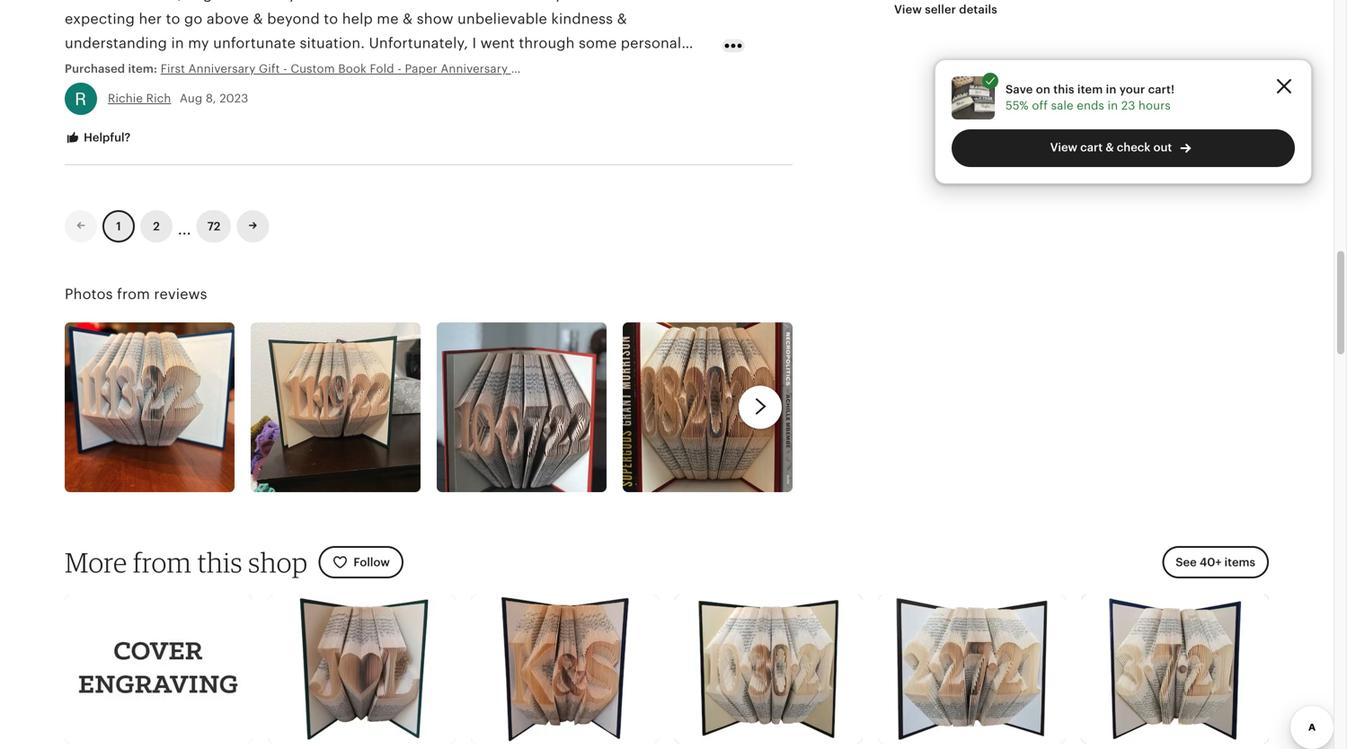 Task type: locate. For each thing, give the bounding box(es) containing it.
23
[[1121, 99, 1135, 112]]

purchased
[[65, 62, 125, 76]]

cover engraving - add to your folded book order image
[[65, 595, 252, 744]]

this up sale
[[1053, 83, 1074, 96]]

view left seller on the top right of the page
[[894, 3, 922, 16]]

view left cart
[[1050, 141, 1078, 154]]

from right photos
[[117, 286, 150, 302]]

paper anniversary gift for couples, personalized initials folded book art image
[[268, 595, 455, 744]]

item:
[[128, 62, 157, 76]]

rich
[[146, 92, 171, 105]]

1 horizontal spatial view
[[1050, 141, 1078, 154]]

photos from reviews
[[65, 286, 207, 302]]

anniversary up "8,"
[[188, 62, 256, 76]]

0 horizontal spatial anniversary
[[188, 62, 256, 76]]

1 horizontal spatial gift
[[518, 62, 540, 76]]

see 40+ items link
[[1162, 546, 1269, 579]]

from for reviews
[[117, 286, 150, 302]]

1 vertical spatial in
[[1108, 99, 1118, 112]]

this left shop
[[197, 546, 242, 579]]

- left for
[[511, 62, 515, 76]]

view
[[894, 3, 922, 16], [1050, 141, 1078, 154]]

richie rich link
[[108, 92, 171, 105]]

…
[[178, 213, 191, 239]]

0 horizontal spatial view
[[894, 3, 922, 16]]

72 link
[[197, 210, 231, 243]]

0 vertical spatial this
[[1053, 83, 1074, 96]]

1 year anniversary gift for boyfriend or girlfriend, paper anniversary folded book art origami image
[[675, 595, 862, 744]]

him
[[564, 62, 587, 76]]

details
[[959, 3, 997, 16]]

follow
[[353, 556, 390, 569]]

1 horizontal spatial anniversary
[[441, 62, 508, 76]]

&
[[1106, 141, 1114, 154]]

- right her
[[614, 62, 618, 76]]

off
[[1032, 99, 1048, 112]]

boyfriend
[[621, 62, 676, 76]]

in left 23
[[1108, 99, 1118, 112]]

this
[[1053, 83, 1074, 96], [197, 546, 242, 579]]

from for this
[[133, 546, 192, 579]]

see 40+ items
[[1176, 556, 1255, 569]]

3 - from the left
[[511, 62, 515, 76]]

view seller details link
[[881, 0, 1011, 26]]

- right fold
[[397, 62, 402, 76]]

8,
[[206, 92, 216, 105]]

first
[[161, 62, 185, 76]]

in right item
[[1106, 83, 1117, 96]]

- left 'custom'
[[283, 62, 287, 76]]

1 vertical spatial this
[[197, 546, 242, 579]]

40+
[[1200, 556, 1222, 569]]

0 horizontal spatial this
[[197, 546, 242, 579]]

items
[[1224, 556, 1255, 569]]

anniversary
[[188, 62, 256, 76], [441, 62, 508, 76]]

72
[[207, 220, 221, 233]]

aug
[[180, 92, 202, 105]]

cart!
[[1148, 83, 1175, 96]]

2 - from the left
[[397, 62, 402, 76]]

1 vertical spatial from
[[133, 546, 192, 579]]

view cart & check out link
[[952, 129, 1295, 167]]

hours
[[1139, 99, 1171, 112]]

anniversary right paper
[[441, 62, 508, 76]]

gift
[[259, 62, 280, 76], [518, 62, 540, 76]]

out
[[1153, 141, 1172, 154]]

see
[[1176, 556, 1197, 569]]

paper
[[405, 62, 437, 76]]

1 - from the left
[[283, 62, 287, 76]]

1 horizontal spatial this
[[1053, 83, 1074, 96]]

-
[[283, 62, 287, 76], [397, 62, 402, 76], [511, 62, 515, 76], [614, 62, 618, 76], [680, 62, 684, 76]]

save
[[1006, 83, 1033, 96]]

0 vertical spatial from
[[117, 286, 150, 302]]

- left girlfriend
[[680, 62, 684, 76]]

ends
[[1077, 99, 1104, 112]]

gift left 'custom'
[[259, 62, 280, 76]]

gift left for
[[518, 62, 540, 76]]

cart
[[1080, 141, 1103, 154]]

in
[[1106, 83, 1117, 96], [1108, 99, 1118, 112]]

this inside "save on this item in your cart! 55% off sale ends in 23 hours"
[[1053, 83, 1074, 96]]

reviews
[[154, 286, 207, 302]]

2 anniversary from the left
[[441, 62, 508, 76]]

richie
[[108, 92, 143, 105]]

from
[[117, 286, 150, 302], [133, 546, 192, 579]]

0 vertical spatial view
[[894, 3, 922, 16]]

custom
[[291, 62, 335, 76]]

from right more
[[133, 546, 192, 579]]

follow button
[[318, 546, 403, 579]]

check
[[1117, 141, 1151, 154]]

0 horizontal spatial gift
[[259, 62, 280, 76]]

girlfriend
[[687, 62, 741, 76]]

1 vertical spatial view
[[1050, 141, 1078, 154]]



Task type: describe. For each thing, give the bounding box(es) containing it.
purchased item: first anniversary gift - custom book fold - paper anniversary - gift for him her - boyfriend - girlfriend
[[65, 62, 741, 76]]

1 gift from the left
[[259, 62, 280, 76]]

date book first anniversary gift for him, paper anniversary origami folded book art image
[[1082, 595, 1269, 744]]

save on this item in your cart! 55% off sale ends in 23 hours
[[1006, 83, 1175, 112]]

shop
[[248, 546, 308, 579]]

richie rich aug 8, 2023
[[108, 92, 248, 105]]

fold
[[370, 62, 394, 76]]

2 gift from the left
[[518, 62, 540, 76]]

first anniversary gift, paper anniversary folded book image
[[878, 595, 1066, 744]]

0 vertical spatial in
[[1106, 83, 1117, 96]]

more from this shop
[[65, 546, 308, 579]]

seller
[[925, 3, 956, 16]]

more
[[65, 546, 127, 579]]

55%
[[1006, 99, 1029, 112]]

view cart & check out
[[1050, 141, 1172, 154]]

2023
[[219, 92, 248, 105]]

view for view cart & check out
[[1050, 141, 1078, 154]]

helpful?
[[81, 131, 131, 144]]

sale
[[1051, 99, 1074, 112]]

photos
[[65, 286, 113, 302]]

5 - from the left
[[680, 62, 684, 76]]

2
[[153, 220, 160, 233]]

1 link
[[102, 210, 135, 243]]

first anniversary gift for boyfriend / husband - paper anniversary gift - folded book - paper anniversary book sculpture - boyfriend gift image
[[471, 595, 659, 744]]

first anniversary gift - custom book fold - paper anniversary - gift for him her - boyfriend - girlfriend link
[[161, 61, 741, 77]]

for
[[543, 62, 561, 76]]

1
[[116, 220, 121, 233]]

1 anniversary from the left
[[188, 62, 256, 76]]

this for from
[[197, 546, 242, 579]]

view seller details
[[894, 3, 997, 16]]

item
[[1077, 83, 1103, 96]]

your
[[1119, 83, 1145, 96]]

on
[[1036, 83, 1051, 96]]

2 link
[[140, 210, 173, 243]]

helpful? button
[[51, 121, 144, 155]]

4 - from the left
[[614, 62, 618, 76]]

view for view seller details
[[894, 3, 922, 16]]

this for on
[[1053, 83, 1074, 96]]

book
[[338, 62, 367, 76]]

her
[[590, 62, 611, 76]]



Task type: vqa. For each thing, say whether or not it's contained in the screenshot.
item:
yes



